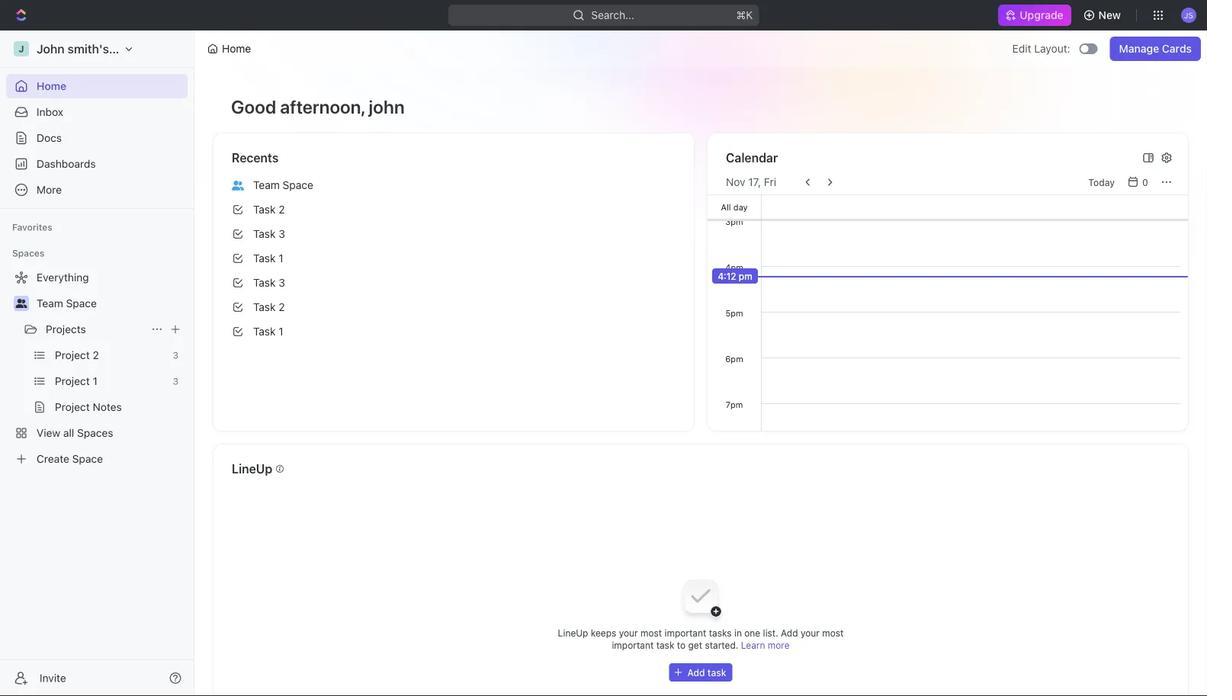Task type: locate. For each thing, give the bounding box(es) containing it.
0 horizontal spatial your
[[619, 628, 638, 639]]

1 vertical spatial home
[[37, 80, 66, 92]]

2 vertical spatial project
[[55, 401, 90, 413]]

1 vertical spatial lineup
[[558, 628, 588, 639]]

‎task inside "‎task 2" link
[[253, 301, 276, 314]]

keeps
[[591, 628, 617, 639]]

3 project from the top
[[55, 401, 90, 413]]

‎task 2 link
[[226, 295, 682, 320]]

1 horizontal spatial home
[[222, 42, 251, 55]]

add task button
[[669, 664, 733, 682]]

lineup for lineup
[[232, 462, 272, 476]]

all
[[63, 427, 74, 439]]

0 vertical spatial add
[[781, 628, 798, 639]]

‎task 1
[[253, 325, 284, 338]]

‎task
[[253, 301, 276, 314], [253, 325, 276, 338]]

add task
[[688, 668, 727, 678]]

most right list.
[[823, 628, 844, 639]]

tasks
[[709, 628, 732, 639]]

tree
[[6, 265, 188, 471]]

1 down the ‎task 2
[[279, 325, 284, 338]]

‎task down the ‎task 2
[[253, 325, 276, 338]]

project up project 1
[[55, 349, 90, 362]]

add down the get
[[688, 668, 705, 678]]

1 vertical spatial team space link
[[37, 291, 185, 316]]

your right list.
[[801, 628, 820, 639]]

team space link up task 1 link
[[226, 173, 682, 198]]

team
[[253, 179, 280, 191], [37, 297, 63, 310]]

task 1 link
[[226, 246, 682, 271]]

favorites button
[[6, 218, 59, 236]]

add task button
[[669, 664, 733, 682]]

0 vertical spatial task 3 link
[[226, 222, 682, 246]]

1 vertical spatial user group image
[[16, 299, 27, 308]]

1 vertical spatial task 3 link
[[226, 271, 682, 295]]

add
[[781, 628, 798, 639], [688, 668, 705, 678]]

3 down task 2 on the left
[[279, 228, 285, 240]]

2
[[279, 203, 285, 216], [279, 301, 285, 314], [93, 349, 99, 362]]

view all spaces link
[[6, 421, 185, 446]]

project for project notes
[[55, 401, 90, 413]]

6pm
[[726, 354, 744, 364]]

task inside lineup keeps your most important tasks in one list. add your most important task to get started.
[[657, 640, 675, 651]]

spaces down favorites button
[[12, 248, 45, 259]]

team space
[[253, 179, 313, 191], [37, 297, 97, 310]]

afternoon,
[[280, 96, 365, 117]]

smith's
[[68, 42, 109, 56]]

1 vertical spatial task 3
[[253, 277, 285, 289]]

add inside button
[[688, 668, 705, 678]]

task 1
[[253, 252, 284, 265]]

task 3 link up the ‎task 1 link
[[226, 271, 682, 295]]

team down everything
[[37, 297, 63, 310]]

home up inbox
[[37, 80, 66, 92]]

project 2
[[55, 349, 99, 362]]

task left to
[[657, 640, 675, 651]]

started.
[[705, 640, 739, 651]]

task 3 link
[[226, 222, 682, 246], [226, 271, 682, 295]]

day
[[734, 202, 748, 212]]

2 task 3 link from the top
[[226, 271, 682, 295]]

1 project from the top
[[55, 349, 90, 362]]

2 up ‎task 1
[[279, 301, 285, 314]]

2 project from the top
[[55, 375, 90, 388]]

0 vertical spatial 2
[[279, 203, 285, 216]]

0 vertical spatial project
[[55, 349, 90, 362]]

2 vertical spatial 1
[[93, 375, 98, 388]]

task 2
[[253, 203, 285, 216]]

0 vertical spatial task 3
[[253, 228, 285, 240]]

edit layout:
[[1013, 42, 1071, 55]]

lineup
[[232, 462, 272, 476], [558, 628, 588, 639]]

0 horizontal spatial most
[[641, 628, 662, 639]]

task 3 down task 2 on the left
[[253, 228, 285, 240]]

0 vertical spatial 1
[[279, 252, 284, 265]]

task 3 up the ‎task 2
[[253, 277, 285, 289]]

1 horizontal spatial add
[[781, 628, 798, 639]]

space down view all spaces link
[[72, 453, 103, 465]]

0 vertical spatial team space link
[[226, 173, 682, 198]]

edit
[[1013, 42, 1032, 55]]

spaces
[[12, 248, 45, 259], [77, 427, 113, 439]]

space up task 2 on the left
[[283, 179, 313, 191]]

0 horizontal spatial user group image
[[16, 299, 27, 308]]

1 horizontal spatial task
[[708, 668, 727, 678]]

1 horizontal spatial team space
[[253, 179, 313, 191]]

0 vertical spatial ‎task
[[253, 301, 276, 314]]

more button
[[6, 178, 188, 202]]

1 for project 1
[[93, 375, 98, 388]]

1 ‎task from the top
[[253, 301, 276, 314]]

0 vertical spatial team space
[[253, 179, 313, 191]]

1 up the ‎task 2
[[279, 252, 284, 265]]

1 vertical spatial team space
[[37, 297, 97, 310]]

0 vertical spatial home
[[222, 42, 251, 55]]

2 vertical spatial 2
[[93, 349, 99, 362]]

team space link down everything 'link'
[[37, 291, 185, 316]]

lineup inside lineup keeps your most important tasks in one list. add your most important task to get started.
[[558, 628, 588, 639]]

0 vertical spatial team
[[253, 179, 280, 191]]

project up view all spaces
[[55, 401, 90, 413]]

tree containing everything
[[6, 265, 188, 471]]

space
[[283, 179, 313, 191], [66, 297, 97, 310], [72, 453, 103, 465]]

0
[[1143, 177, 1149, 188]]

‎task up ‎task 1
[[253, 301, 276, 314]]

j
[[19, 43, 24, 54]]

7pm
[[726, 400, 743, 410]]

1 vertical spatial project
[[55, 375, 90, 388]]

1 vertical spatial spaces
[[77, 427, 113, 439]]

1 inside tree
[[93, 375, 98, 388]]

task 3
[[253, 228, 285, 240], [253, 277, 285, 289]]

‎task 2
[[253, 301, 285, 314]]

2 down projects "link"
[[93, 349, 99, 362]]

1 horizontal spatial lineup
[[558, 628, 588, 639]]

3 right "project 2" link at left
[[173, 350, 179, 361]]

‎task 1 link
[[226, 320, 682, 344]]

2 ‎task from the top
[[253, 325, 276, 338]]

0 horizontal spatial add
[[688, 668, 705, 678]]

team space link
[[226, 173, 682, 198], [37, 291, 185, 316]]

1 horizontal spatial your
[[801, 628, 820, 639]]

your right keeps
[[619, 628, 638, 639]]

project down project 2
[[55, 375, 90, 388]]

add up more
[[781, 628, 798, 639]]

0 vertical spatial space
[[283, 179, 313, 191]]

1 for task 1
[[279, 252, 284, 265]]

2 task 3 from the top
[[253, 277, 285, 289]]

1 vertical spatial task
[[708, 668, 727, 678]]

to
[[677, 640, 686, 651]]

0 vertical spatial user group image
[[232, 181, 244, 190]]

1 vertical spatial team
[[37, 297, 63, 310]]

new
[[1099, 9, 1121, 21]]

0 vertical spatial task
[[657, 640, 675, 651]]

good afternoon, john
[[231, 96, 405, 117]]

manage cards
[[1120, 42, 1192, 55]]

1 up project notes at the bottom left of page
[[93, 375, 98, 388]]

2 vertical spatial space
[[72, 453, 103, 465]]

1 vertical spatial important
[[612, 640, 654, 651]]

1 vertical spatial add
[[688, 668, 705, 678]]

inbox
[[37, 106, 63, 118]]

3 up "project notes" 'link'
[[173, 376, 179, 387]]

2 inside tree
[[93, 349, 99, 362]]

1 horizontal spatial user group image
[[232, 181, 244, 190]]

2 up task 1
[[279, 203, 285, 216]]

user group image inside the sidebar navigation
[[16, 299, 27, 308]]

1 vertical spatial ‎task
[[253, 325, 276, 338]]

3
[[279, 228, 285, 240], [279, 277, 285, 289], [173, 350, 179, 361], [173, 376, 179, 387]]

0 horizontal spatial team
[[37, 297, 63, 310]]

0 horizontal spatial lineup
[[232, 462, 272, 476]]

most right keeps
[[641, 628, 662, 639]]

1 horizontal spatial spaces
[[77, 427, 113, 439]]

project 1 link
[[55, 369, 167, 394]]

0 horizontal spatial task
[[657, 640, 675, 651]]

1 horizontal spatial important
[[665, 628, 707, 639]]

create
[[37, 453, 69, 465]]

important
[[665, 628, 707, 639], [612, 640, 654, 651]]

0 vertical spatial spaces
[[12, 248, 45, 259]]

project
[[55, 349, 90, 362], [55, 375, 90, 388], [55, 401, 90, 413]]

team space up projects
[[37, 297, 97, 310]]

one
[[745, 628, 761, 639]]

space down everything 'link'
[[66, 297, 97, 310]]

task 3 link up "‎task 2" link
[[226, 222, 682, 246]]

1 vertical spatial 1
[[279, 325, 284, 338]]

task down started.
[[708, 668, 727, 678]]

user group image
[[232, 181, 244, 190], [16, 299, 27, 308]]

home up good
[[222, 42, 251, 55]]

add inside lineup keeps your most important tasks in one list. add your most important task to get started.
[[781, 628, 798, 639]]

projects link
[[46, 317, 145, 342]]

2 most from the left
[[823, 628, 844, 639]]

1 horizontal spatial team space link
[[226, 173, 682, 198]]

project notes link
[[55, 395, 185, 420]]

team space up task 2 on the left
[[253, 179, 313, 191]]

0 vertical spatial important
[[665, 628, 707, 639]]

‎task for ‎task 2
[[253, 301, 276, 314]]

list.
[[763, 628, 779, 639]]

learn
[[741, 640, 765, 651]]

0 horizontal spatial team space
[[37, 297, 97, 310]]

0 vertical spatial lineup
[[232, 462, 272, 476]]

team up task 2 on the left
[[253, 179, 280, 191]]

project inside 'link'
[[55, 401, 90, 413]]

john smith's workspace
[[37, 42, 175, 56]]

0 horizontal spatial home
[[37, 80, 66, 92]]

project notes
[[55, 401, 122, 413]]

important down keeps
[[612, 640, 654, 651]]

1 horizontal spatial most
[[823, 628, 844, 639]]

cards
[[1163, 42, 1192, 55]]

more
[[37, 183, 62, 196]]

spaces up create space link
[[77, 427, 113, 439]]

0 horizontal spatial important
[[612, 640, 654, 651]]

all day
[[721, 202, 748, 212]]

1 vertical spatial 2
[[279, 301, 285, 314]]

js button
[[1177, 3, 1202, 27]]

important up to
[[665, 628, 707, 639]]



Task type: vqa. For each thing, say whether or not it's contained in the screenshot.
top user group icon
yes



Task type: describe. For each thing, give the bounding box(es) containing it.
team inside tree
[[37, 297, 63, 310]]

4 task from the top
[[253, 277, 276, 289]]

team space inside tree
[[37, 297, 97, 310]]

all
[[721, 202, 731, 212]]

4:12 pm
[[718, 271, 753, 281]]

sidebar navigation
[[0, 31, 198, 696]]

lineup keeps your most important tasks in one list. add your most important task to get started.
[[558, 628, 844, 651]]

everything link
[[6, 265, 185, 290]]

1 most from the left
[[641, 628, 662, 639]]

lineup for lineup keeps your most important tasks in one list. add your most important task to get started.
[[558, 628, 588, 639]]

1 task from the top
[[253, 203, 276, 216]]

project for project 2
[[55, 349, 90, 362]]

‎task for ‎task 1
[[253, 325, 276, 338]]

project 1
[[55, 375, 98, 388]]

in
[[735, 628, 742, 639]]

5pm
[[726, 308, 744, 318]]

create space
[[37, 453, 103, 465]]

favorites
[[12, 222, 52, 233]]

everything
[[37, 271, 89, 284]]

notes
[[93, 401, 122, 413]]

fri
[[764, 176, 777, 188]]

home inside the sidebar navigation
[[37, 80, 66, 92]]

new button
[[1078, 3, 1131, 27]]

john
[[37, 42, 64, 56]]

task inside add task button
[[708, 668, 727, 678]]

upgrade
[[1020, 9, 1064, 21]]

tree inside the sidebar navigation
[[6, 265, 188, 471]]

recents
[[232, 151, 279, 165]]

task 2 link
[[226, 198, 682, 222]]

projects
[[46, 323, 86, 336]]

docs
[[37, 132, 62, 144]]

dashboards
[[37, 158, 96, 170]]

dashboards link
[[6, 152, 188, 176]]

4:12
[[718, 271, 737, 281]]

calendar
[[726, 151, 778, 165]]

pm
[[739, 271, 753, 281]]

3 task from the top
[[253, 252, 276, 265]]

2 for project 2
[[93, 349, 99, 362]]

today
[[1089, 177, 1115, 188]]

manage
[[1120, 42, 1160, 55]]

17,
[[749, 176, 761, 188]]

2 your from the left
[[801, 628, 820, 639]]

project for project 1
[[55, 375, 90, 388]]

more
[[768, 640, 790, 651]]

2 for ‎task 2
[[279, 301, 285, 314]]

get
[[689, 640, 703, 651]]

1 task 3 link from the top
[[226, 222, 682, 246]]

1 vertical spatial space
[[66, 297, 97, 310]]

project 2 link
[[55, 343, 167, 368]]

js
[[1185, 11, 1194, 19]]

john
[[369, 96, 405, 117]]

1 your from the left
[[619, 628, 638, 639]]

⌘k
[[736, 9, 753, 21]]

learn more link
[[741, 640, 790, 651]]

workspace
[[112, 42, 175, 56]]

2 for task 2
[[279, 203, 285, 216]]

1 for ‎task 1
[[279, 325, 284, 338]]

spaces inside tree
[[77, 427, 113, 439]]

1 horizontal spatial team
[[253, 179, 280, 191]]

nov 17, fri
[[726, 176, 777, 188]]

search...
[[591, 9, 635, 21]]

view
[[37, 427, 60, 439]]

learn more
[[741, 640, 790, 651]]

2 task from the top
[[253, 228, 276, 240]]

create space link
[[6, 447, 185, 471]]

0 horizontal spatial team space link
[[37, 291, 185, 316]]

nov
[[726, 176, 746, 188]]

4pm
[[726, 262, 744, 272]]

manage cards button
[[1110, 37, 1202, 61]]

upgrade link
[[999, 5, 1072, 26]]

nov 17, fri button
[[726, 176, 777, 188]]

layout:
[[1035, 42, 1071, 55]]

invite
[[40, 672, 66, 685]]

0 horizontal spatial spaces
[[12, 248, 45, 259]]

home link
[[6, 74, 188, 98]]

good
[[231, 96, 276, 117]]

3 up the ‎task 2
[[279, 277, 285, 289]]

today button
[[1083, 173, 1121, 191]]

3pm
[[726, 217, 744, 227]]

john smith's workspace, , element
[[14, 41, 29, 56]]

0 button
[[1124, 173, 1155, 191]]

docs link
[[6, 126, 188, 150]]

1 task 3 from the top
[[253, 228, 285, 240]]

view all spaces
[[37, 427, 113, 439]]

inbox link
[[6, 100, 188, 124]]



